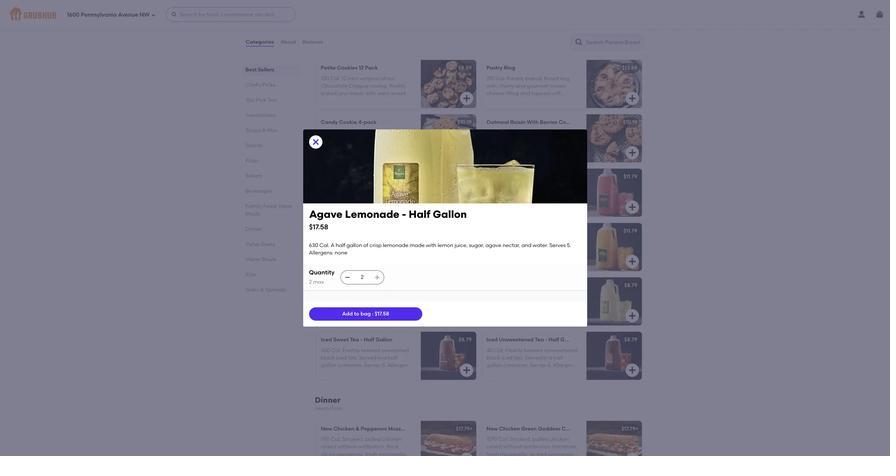 Task type: locate. For each thing, give the bounding box(es) containing it.
half
[[409, 208, 430, 220], [406, 282, 417, 289], [364, 337, 375, 343], [549, 337, 560, 343]]

0 vertical spatial lemonade
[[571, 174, 598, 180]]

a
[[508, 21, 512, 27], [331, 242, 335, 249], [343, 293, 347, 299], [509, 293, 512, 299]]

4- up 480 cal. freshly baked sugar cookie topped with semi-sweet chocolate candies. allergens: contains wheat, soy, milk, egg
[[359, 119, 364, 126]]

tea up the 40 cal. freshly brewed unsweetened black iced tea. served in a half gallon container. serves 5. allergens: none
[[535, 337, 544, 343]]

210
[[487, 75, 495, 82]]

iced left green
[[363, 282, 374, 289]]

sides & spreads tab
[[246, 286, 297, 294]]

ring
[[504, 65, 516, 71]]

serves inside 450 cal. a half gallon of naturally flavored green iced tea with flavors of passion fruit and ripe papaya. serves 5. allergens: none
[[321, 315, 337, 322]]

1 $11.79 from the top
[[624, 174, 638, 180]]

sellers
[[258, 67, 274, 73]]

630 cal. a half gallon of crisp lemonade made with lemon juice, sugar, agave nectar, and water. serves 5. allergens: none
[[309, 242, 573, 256], [487, 293, 572, 322]]

1 horizontal spatial semi-
[[543, 28, 557, 35]]

2 lemon from the left
[[516, 174, 533, 180]]

in inside "360 cal. freshly brewed sweetened black iced tea. served in a half gallon container. serves 5. allergens: none"
[[378, 355, 382, 361]]

$17.79 +
[[456, 426, 473, 432], [622, 426, 639, 432]]

& left mac
[[262, 127, 266, 134]]

wheat,
[[554, 43, 572, 50], [537, 105, 555, 112], [393, 145, 411, 151], [321, 207, 339, 213]]

with up candies.
[[341, 137, 351, 144]]

$11.79
[[624, 174, 638, 180], [624, 228, 638, 234]]

2 horizontal spatial topped
[[532, 90, 550, 97]]

charged right 'mint'
[[547, 174, 570, 180]]

citrus
[[519, 228, 534, 234]]

tea
[[371, 300, 379, 307]]

tea. down iced sweet tea - half gallon
[[348, 355, 358, 361]]

1 served from the left
[[359, 355, 377, 361]]

mango yuzu citrus charged lemonade
[[487, 228, 586, 234]]

4- right the berries
[[578, 119, 584, 126]]

black down the 40
[[487, 355, 501, 361]]

2 vertical spatial lemon
[[542, 300, 557, 307]]

nectar, down yuzu
[[503, 242, 521, 249]]

1 horizontal spatial in
[[544, 355, 548, 361]]

5. down sweetened
[[382, 362, 386, 369]]

1 horizontal spatial water.
[[551, 308, 566, 314]]

iced up the 40
[[487, 337, 498, 343]]

tea. for sweet
[[348, 355, 358, 361]]

best sellers
[[246, 67, 274, 73]]

charged for citrus
[[535, 228, 558, 234]]

half up zero
[[409, 208, 430, 220]]

0 horizontal spatial lemon
[[379, 184, 394, 190]]

0 horizontal spatial sugar
[[343, 192, 357, 198]]

milk, down 12.
[[556, 105, 567, 112]]

1 vertical spatial made
[[410, 242, 425, 249]]

serves left 12.
[[533, 98, 550, 104]]

2 $11.79 from the top
[[624, 228, 638, 234]]

1 horizontal spatial +
[[636, 426, 639, 432]]

1 vertical spatial cookie
[[358, 192, 375, 198]]

petite cookies 12 pack
[[321, 65, 378, 71]]

with up agave lemonade - half gallon $17.58
[[396, 192, 407, 198]]

1 vertical spatial sweet
[[366, 137, 381, 144]]

allergens: down sweetened
[[388, 362, 412, 369]]

40 cal. freshly brewed unsweetened black iced tea. served in a half gallon container. serves 5. allergens: none
[[487, 347, 578, 376]]

0 horizontal spatial 630
[[309, 242, 318, 249]]

1 vertical spatial sugar
[[343, 192, 357, 198]]

none down 360
[[321, 370, 334, 376]]

dinner down the 'meals'
[[246, 226, 262, 232]]

served down iced sweet tea - half gallon
[[359, 355, 377, 361]]

new
[[321, 228, 332, 234]]

1 vertical spatial semi-
[[352, 137, 366, 144]]

flavored up passion
[[321, 300, 342, 307]]

pick
[[256, 97, 266, 103]]

powdered
[[321, 199, 347, 205]]

0 vertical spatial flavored
[[321, 192, 342, 198]]

none down the 40
[[487, 370, 499, 376]]

made up unsweetened
[[514, 300, 529, 307]]

2 tea. from the left
[[514, 355, 524, 361]]

black down 360
[[321, 355, 335, 361]]

dinner for dinner
[[246, 226, 262, 232]]

freshly down unsweetened
[[506, 347, 523, 354]]

1600 pennsylvania avenue nw
[[67, 11, 150, 18]]

pastry ring
[[487, 65, 516, 71]]

papaya.
[[381, 308, 402, 314]]

topped up candies.
[[321, 137, 339, 144]]

allergens: down unsweetened
[[553, 362, 578, 369]]

$17.58 down agave
[[309, 223, 328, 231]]

freshly down iced sweet tea - half gallon
[[343, 347, 360, 354]]

charged inside new blood orange charged splash - zero sugar!* button
[[370, 228, 393, 234]]

and up 'icing.'
[[521, 90, 531, 97]]

fruit
[[348, 308, 358, 314]]

Input item quantity number field
[[354, 271, 371, 284]]

value up 'warm'
[[246, 241, 259, 248]]

sugar inside 480 cal. freshly baked sugar cookie topped with semi-sweet chocolate candies. allergens: contains wheat, soy, milk, egg
[[379, 130, 393, 136]]

with up milk
[[531, 28, 542, 35]]

0 vertical spatial sugar,
[[469, 242, 485, 249]]

1 tea. from the left
[[348, 355, 358, 361]]

0 horizontal spatial brewed
[[361, 347, 380, 354]]

0 horizontal spatial 4-
[[359, 119, 364, 126]]

0 horizontal spatial in
[[378, 355, 382, 361]]

630 cal. a half gallon of crisp lemonade made with lemon juice, sugar, agave nectar, and water. serves 5. allergens: none down sugar!*
[[309, 242, 573, 256]]

baked for flavored
[[361, 184, 377, 190]]

flavored
[[321, 192, 342, 198], [321, 300, 342, 307]]

freshly for drop
[[343, 184, 360, 190]]

container. inside "360 cal. freshly brewed sweetened black iced tea. served in a half gallon container. serves 5. allergens: none"
[[338, 362, 363, 369]]

agave lemonade - half gallon image
[[587, 278, 642, 326]]

egg down ring
[[568, 105, 578, 112]]

0 horizontal spatial iced
[[336, 355, 347, 361]]

half up unsweetened
[[549, 337, 560, 343]]

in
[[378, 355, 382, 361], [544, 355, 548, 361]]

and up "chunks"
[[504, 28, 514, 35]]

chocolate
[[487, 36, 512, 42], [549, 36, 574, 42], [382, 137, 408, 144]]

& inside tab
[[262, 127, 266, 134]]

2 in from the left
[[544, 355, 548, 361]]

iced unsweetened tea - half gallon image
[[587, 332, 642, 380]]

& for spreads
[[260, 287, 264, 293]]

berries
[[540, 119, 558, 126]]

agave down the mango
[[486, 242, 502, 249]]

1 vertical spatial $11.79
[[624, 228, 638, 234]]

sugar.
[[348, 199, 363, 205]]

- up naturally
[[402, 282, 405, 289]]

$8.59
[[459, 65, 472, 71]]

strawberry
[[487, 174, 515, 180]]

a inside the 40 cal. freshly brewed unsweetened black iced tea. served in a half gallon container. serves 5. allergens: none
[[549, 355, 553, 361]]

chef's
[[246, 82, 261, 88]]

1 container. from the left
[[338, 362, 363, 369]]

0 horizontal spatial a
[[383, 355, 387, 361]]

$17.58 right :
[[375, 311, 389, 317]]

milk, inside 390 cal. a traditional favorite, freshly baked and made with semi-sweet chocolate chunks & milk chocolate flakes. allergens: contains wheat, soy, milk, egg
[[498, 51, 509, 57]]

mango yuzu citrus charged lemonade image
[[587, 223, 642, 271]]

2 horizontal spatial iced
[[487, 337, 498, 343]]

0 vertical spatial lemon
[[379, 184, 394, 190]]

topped inside 480 cal. freshly baked sugar cookie topped with semi-sweet chocolate candies. allergens: contains wheat, soy, milk, egg
[[321, 137, 339, 144]]

egg up drop
[[345, 152, 354, 159]]

1 vertical spatial lemonade
[[345, 208, 400, 220]]

1 flavored from the top
[[321, 192, 342, 198]]

soy, inside 480 cal. freshly baked sugar cookie topped with semi-sweet chocolate candies. allergens: contains wheat, soy, milk, egg
[[321, 152, 331, 159]]

- right sweet at the bottom left
[[361, 337, 363, 343]]

made up "chunks"
[[515, 28, 530, 35]]

soy, down 'sugar.'
[[340, 207, 351, 213]]

0 horizontal spatial soy,
[[321, 152, 331, 159]]

topped down gourmet
[[532, 90, 550, 97]]

1 a from the left
[[383, 355, 387, 361]]

1 vertical spatial &
[[262, 127, 266, 134]]

add to bag : $17.58
[[342, 311, 389, 317]]

flavored inside 450 cal. a half gallon of naturally flavored green iced tea with flavors of passion fruit and ripe papaya. serves 5. allergens: none
[[321, 300, 342, 307]]

1 horizontal spatial tea.
[[514, 355, 524, 361]]

freshly inside "360 cal. freshly brewed sweetened black iced tea. served in a half gallon container. serves 5. allergens: none"
[[343, 347, 360, 354]]

2 served from the left
[[525, 355, 542, 361]]

1 horizontal spatial sweet
[[557, 28, 572, 35]]

tea. down unsweetened
[[514, 355, 524, 361]]

cookie inside 480 cal. freshly baked sugar cookie topped with semi-sweet chocolate candies. allergens: contains wheat, soy, milk, egg
[[394, 130, 411, 136]]

gallon inside 450 cal. a half gallon of naturally flavored green iced tea with flavors of passion fruit and ripe papaya. serves 5. allergens: none
[[359, 293, 374, 299]]

egg inside 480 cal. freshly baked sugar cookie topped with semi-sweet chocolate candies. allergens: contains wheat, soy, milk, egg
[[345, 152, 354, 159]]

1 horizontal spatial sugar,
[[487, 308, 502, 314]]

with up papaya.
[[381, 300, 391, 307]]

svg image for the iced unsweetened tea - half gallon image
[[628, 366, 637, 375]]

about button
[[280, 29, 297, 56]]

$8.79
[[625, 282, 638, 289], [459, 337, 472, 343], [625, 337, 638, 343]]

two
[[267, 97, 277, 103]]

4-
[[359, 119, 364, 126], [578, 119, 584, 126], [373, 174, 378, 180]]

baked down 390 at the right top of the page
[[487, 28, 503, 35]]

1 $17.79 + from the left
[[456, 426, 473, 432]]

0 horizontal spatial cookie
[[358, 192, 375, 198]]

in for sweetened
[[378, 355, 382, 361]]

and
[[504, 28, 514, 35], [516, 83, 526, 89], [521, 90, 531, 97], [507, 98, 517, 104], [522, 242, 532, 249], [359, 308, 369, 314], [539, 308, 549, 314]]

$11.79 for new blood orange charged splash - zero sugar!*
[[624, 228, 638, 234]]

svg image inside main navigation navigation
[[876, 10, 885, 19]]

1 in from the left
[[378, 355, 382, 361]]

flakes.
[[487, 43, 503, 50]]

milk, down 'sugar.'
[[352, 207, 363, 213]]

0 vertical spatial nectar,
[[503, 242, 521, 249]]

& right sides
[[260, 287, 264, 293]]

0 horizontal spatial black
[[321, 355, 335, 361]]

0 vertical spatial agave
[[486, 242, 502, 249]]

sweet down freshly
[[557, 28, 572, 35]]

freshly inside 440 cal. freshly baked lemon flavored sugar cookie topped with powdered sugar. allergens: contains wheat, soy, milk, egg
[[343, 184, 360, 190]]

serves inside "360 cal. freshly brewed sweetened black iced tea. served in a half gallon container. serves 5. allergens: none"
[[364, 362, 381, 369]]

2 + from the left
[[636, 426, 639, 432]]

half up "360 cal. freshly brewed sweetened black iced tea. served in a half gallon container. serves 5. allergens: none"
[[364, 337, 375, 343]]

nectar, up the iced unsweetened tea - half gallon
[[520, 308, 538, 314]]

brewed inside "360 cal. freshly brewed sweetened black iced tea. served in a half gallon container. serves 5. allergens: none"
[[361, 347, 380, 354]]

1 horizontal spatial container.
[[504, 362, 529, 369]]

black inside "360 cal. freshly brewed sweetened black iced tea. served in a half gallon container. serves 5. allergens: none"
[[321, 355, 335, 361]]

0 horizontal spatial water.
[[533, 242, 549, 249]]

1 vertical spatial 630 cal. a half gallon of crisp lemonade made with lemon juice, sugar, agave nectar, and water. serves 5. allergens: none
[[487, 293, 572, 322]]

1 horizontal spatial topped
[[376, 192, 395, 198]]

2 horizontal spatial iced
[[502, 355, 513, 361]]

cal. for iced unsweetened tea - half gallon
[[494, 347, 504, 354]]

0 horizontal spatial container.
[[338, 362, 363, 369]]

a down unsweetened
[[549, 355, 553, 361]]

ring
[[560, 75, 570, 82]]

1 brewed from the left
[[361, 347, 380, 354]]

cal. inside 390 cal. a traditional favorite, freshly baked and made with semi-sweet chocolate chunks & milk chocolate flakes. allergens: contains wheat, soy, milk, egg
[[497, 21, 507, 27]]

pack
[[365, 65, 378, 71]]

dinner inside tab
[[246, 226, 262, 232]]

served inside "360 cal. freshly brewed sweetened black iced tea. served in a half gallon container. serves 5. allergens: none"
[[359, 355, 377, 361]]

0 horizontal spatial lemon
[[321, 174, 338, 180]]

1 horizontal spatial soy,
[[340, 207, 351, 213]]

1 horizontal spatial agave
[[503, 308, 519, 314]]

tea up naturally
[[392, 282, 401, 289]]

& inside tab
[[260, 287, 264, 293]]

milk,
[[498, 51, 509, 57], [556, 105, 567, 112], [332, 152, 343, 159], [352, 207, 363, 213]]

1 horizontal spatial sugar
[[379, 130, 393, 136]]

svg image
[[876, 10, 885, 19], [628, 40, 637, 49], [462, 203, 471, 212], [462, 257, 471, 266], [628, 257, 637, 266], [374, 274, 380, 280], [628, 366, 637, 375], [628, 455, 637, 456]]

milk, down candies.
[[332, 152, 343, 159]]

1 horizontal spatial dinner
[[315, 396, 341, 405]]

made inside 390 cal. a traditional favorite, freshly baked and made with semi-sweet chocolate chunks & milk chocolate flakes. allergens: contains wheat, soy, milk, egg
[[515, 28, 530, 35]]

1 horizontal spatial crisp
[[547, 293, 560, 299]]

$17.79
[[456, 426, 470, 432], [622, 426, 636, 432]]

soy, down flakes.
[[487, 51, 497, 57]]

1 horizontal spatial black
[[487, 355, 501, 361]]

contains inside 390 cal. a traditional favorite, freshly baked and made with semi-sweet chocolate chunks & milk chocolate flakes. allergens: contains wheat, soy, milk, egg
[[530, 43, 552, 50]]

1 horizontal spatial iced
[[359, 300, 370, 307]]

a inside "360 cal. freshly brewed sweetened black iced tea. served in a half gallon container. serves 5. allergens: none"
[[383, 355, 387, 361]]

green
[[375, 282, 391, 289]]

topped inside 440 cal. freshly baked lemon flavored sugar cookie topped with powdered sugar. allergens: contains wheat, soy, milk, egg
[[376, 192, 395, 198]]

1 vertical spatial soy,
[[321, 152, 331, 159]]

tea for iced unsweetened tea - half gallon
[[535, 337, 544, 343]]

0 vertical spatial cookie
[[394, 130, 411, 136]]

juice,
[[455, 242, 468, 249], [558, 300, 572, 307]]

black inside the 40 cal. freshly brewed unsweetened black iced tea. served in a half gallon container. serves 5. allergens: none
[[487, 355, 501, 361]]

lemonade
[[571, 174, 598, 180], [345, 208, 400, 220], [559, 228, 586, 234]]

container. down iced sweet tea - half gallon
[[338, 362, 363, 369]]

1 vertical spatial dinner
[[315, 396, 341, 405]]

1 vertical spatial juice,
[[558, 300, 572, 307]]

soy, for 440 cal. freshly baked lemon flavored sugar cookie topped with powdered sugar. allergens: contains wheat, soy, milk, egg
[[340, 207, 351, 213]]

freshly up cherry at the top of the page
[[507, 75, 525, 82]]

a for unsweetened
[[549, 355, 553, 361]]

0 vertical spatial $17.58
[[309, 223, 328, 231]]

allergens: down the fruit
[[344, 315, 369, 322]]

2 black from the left
[[487, 355, 501, 361]]

&
[[532, 36, 536, 42], [262, 127, 266, 134], [260, 287, 264, 293]]

$8.79 for 630 cal. a half gallon of crisp lemonade made with lemon juice, sugar, agave nectar, and water. serves 5. allergens: none
[[625, 282, 638, 289]]

1 horizontal spatial juice,
[[558, 300, 572, 307]]

1 vertical spatial baked
[[361, 130, 377, 136]]

soups & mac tab
[[246, 127, 297, 134]]

0 vertical spatial sugar
[[379, 130, 393, 136]]

0 horizontal spatial tea
[[350, 337, 359, 343]]

2 $17.79 + from the left
[[622, 426, 639, 432]]

charged
[[547, 174, 570, 180], [370, 228, 393, 234], [535, 228, 558, 234]]

0 vertical spatial value
[[278, 203, 292, 209]]

Search Panera Bread search field
[[586, 39, 643, 46]]

baked inside 440 cal. freshly baked lemon flavored sugar cookie topped with powdered sugar. allergens: contains wheat, soy, milk, egg
[[361, 184, 377, 190]]

half inside 450 cal. a half gallon of naturally flavored green iced tea with flavors of passion fruit and ripe papaya. serves 5. allergens: none
[[348, 293, 357, 299]]

1 vertical spatial 630
[[487, 293, 496, 299]]

tea. inside "360 cal. freshly brewed sweetened black iced tea. served in a half gallon container. serves 5. allergens: none"
[[348, 355, 358, 361]]

1 horizontal spatial $17.58
[[375, 311, 389, 317]]

2 vertical spatial soy,
[[340, 207, 351, 213]]

1 $17.79 from the left
[[456, 426, 470, 432]]

made
[[515, 28, 530, 35], [410, 242, 425, 249], [514, 300, 529, 307]]

brewed
[[361, 347, 380, 354], [524, 347, 543, 354]]

contains inside 480 cal. freshly baked sugar cookie topped with semi-sweet chocolate candies. allergens: contains wheat, soy, milk, egg
[[369, 145, 392, 151]]

+ for new chicken & pepperoni mozzarella melt - stacked toasted baguette image
[[470, 426, 473, 432]]

gourmet
[[527, 83, 549, 89]]

beverages
[[246, 188, 272, 194]]

semi- down candy cookie 4-pack
[[352, 137, 366, 144]]

0 vertical spatial topped
[[532, 90, 550, 97]]

iced down sweet at the bottom left
[[336, 355, 347, 361]]

cal. for iced sweet tea - half gallon
[[331, 347, 342, 354]]

soy, down candies.
[[321, 152, 331, 159]]

container. inside the 40 cal. freshly brewed unsweetened black iced tea. served in a half gallon container. serves 5. allergens: none
[[504, 362, 529, 369]]

of
[[364, 242, 369, 249], [375, 293, 380, 299], [541, 293, 546, 299], [321, 308, 326, 314]]

served inside the 40 cal. freshly brewed unsweetened black iced tea. served in a half gallon container. serves 5. allergens: none
[[525, 355, 542, 361]]

candy cookie 4-pack image
[[421, 114, 476, 163]]

0 horizontal spatial served
[[359, 355, 377, 361]]

cal. inside "360 cal. freshly brewed sweetened black iced tea. served in a half gallon container. serves 5. allergens: none"
[[331, 347, 342, 354]]

duets
[[261, 241, 275, 248]]

sweet inside 390 cal. a traditional favorite, freshly baked and made with semi-sweet chocolate chunks & milk chocolate flakes. allergens: contains wheat, soy, milk, egg
[[557, 28, 572, 35]]

brewed inside the 40 cal. freshly brewed unsweetened black iced tea. served in a half gallon container. serves 5. allergens: none
[[524, 347, 543, 354]]

allergens: inside the 40 cal. freshly brewed unsweetened black iced tea. served in a half gallon container. serves 5. allergens: none
[[553, 362, 578, 369]]

- up splash
[[402, 208, 406, 220]]

4- up 440 cal. freshly baked lemon flavored sugar cookie topped with powdered sugar. allergens: contains wheat, soy, milk, egg at left top
[[373, 174, 378, 180]]

petite cookies 12 pack image
[[421, 60, 476, 108]]

a down sweetened
[[383, 355, 387, 361]]

iced for iced sweet tea - half gallon
[[336, 355, 347, 361]]

+ for new chicken green goddess caprese melt - stacked toasted baguette image
[[636, 426, 639, 432]]

0 horizontal spatial sweet
[[366, 137, 381, 144]]

freshly down lemon drop cookie 4-pack
[[343, 184, 360, 190]]

about
[[281, 39, 296, 45]]

2 brewed from the left
[[524, 347, 543, 354]]

none inside "360 cal. freshly brewed sweetened black iced tea. served in a half gallon container. serves 5. allergens: none"
[[321, 370, 334, 376]]

1 vertical spatial water.
[[551, 308, 566, 314]]

- inside agave lemonade - half gallon $17.58
[[402, 208, 406, 220]]

container. for 360
[[338, 362, 363, 369]]

container.
[[338, 362, 363, 369], [504, 362, 529, 369]]

0 vertical spatial &
[[532, 36, 536, 42]]

2 a from the left
[[549, 355, 553, 361]]

crisp
[[370, 242, 382, 249], [547, 293, 560, 299]]

max
[[313, 279, 324, 285]]

brewed for sweetened
[[361, 347, 380, 354]]

$17.79 + for new chicken green goddess caprese melt - stacked toasted baguette image
[[622, 426, 639, 432]]

serves down iced sweet tea - half gallon
[[364, 362, 381, 369]]

new blood orange charged splash - zero sugar!*
[[321, 228, 448, 234]]

$10.19 for oatmeal raisin with berries cookie 4-pack
[[458, 119, 472, 126]]

2 $17.79 from the left
[[622, 426, 636, 432]]

none inside 450 cal. a half gallon of naturally flavored green iced tea with flavors of passion fruit and ripe papaya. serves 5. allergens: none
[[370, 315, 383, 322]]

semi- down favorite,
[[543, 28, 557, 35]]

iced sweet tea - half gallon
[[321, 337, 393, 343]]

cookie right the berries
[[559, 119, 577, 126]]

0 vertical spatial 630 cal. a half gallon of crisp lemonade made with lemon juice, sugar, agave nectar, and water. serves 5. allergens: none
[[309, 242, 573, 256]]

svg image for the chocolate chipper cookie 4-pack image
[[628, 40, 637, 49]]

cal. for candy cookie 4-pack
[[331, 130, 342, 136]]

freshly inside 480 cal. freshly baked sugar cookie topped with semi-sweet chocolate candies. allergens: contains wheat, soy, milk, egg
[[343, 130, 360, 136]]

cal. for passion papaya iced green tea - half gallon
[[332, 293, 342, 299]]

0 vertical spatial semi-
[[543, 28, 557, 35]]

0 horizontal spatial $17.79 +
[[456, 426, 473, 432]]

1 horizontal spatial brewed
[[524, 347, 543, 354]]

chef's picks tab
[[246, 81, 297, 89]]

iced for iced unsweetened tea - half gallon
[[502, 355, 513, 361]]

1 vertical spatial lemonade
[[487, 300, 512, 307]]

sweet inside 480 cal. freshly baked sugar cookie topped with semi-sweet chocolate candies. allergens: contains wheat, soy, milk, egg
[[366, 137, 381, 144]]

unsweetened
[[499, 337, 534, 343]]

2 horizontal spatial tea
[[535, 337, 544, 343]]

2 vertical spatial &
[[260, 287, 264, 293]]

with down cream
[[551, 90, 562, 97]]

charged right citrus
[[535, 228, 558, 234]]

tea.
[[348, 355, 358, 361], [514, 355, 524, 361]]

freshly
[[507, 75, 525, 82], [343, 130, 360, 136], [343, 184, 360, 190], [343, 347, 360, 354], [506, 347, 523, 354]]

baked inside 390 cal. a traditional favorite, freshly baked and made with semi-sweet chocolate chunks & milk chocolate flakes. allergens: contains wheat, soy, milk, egg
[[487, 28, 503, 35]]

cal. inside 480 cal. freshly baked sugar cookie topped with semi-sweet chocolate candies. allergens: contains wheat, soy, milk, egg
[[331, 130, 342, 136]]

baked
[[487, 28, 503, 35], [361, 130, 377, 136], [361, 184, 377, 190]]

soy,
[[487, 51, 497, 57], [321, 152, 331, 159], [340, 207, 351, 213]]

charged for orange
[[370, 228, 393, 234]]

5. down unsweetened
[[548, 362, 552, 369]]

tea for iced sweet tea - half gallon
[[350, 337, 359, 343]]

quantity
[[309, 269, 335, 276]]

0 horizontal spatial $17.79
[[456, 426, 470, 432]]

made down zero
[[410, 242, 425, 249]]

630 cal. a half gallon of crisp lemonade made with lemon juice, sugar, agave nectar, and water. serves 5. allergens: none up the iced unsweetened tea - half gallon
[[487, 293, 572, 322]]

$10.19
[[458, 119, 472, 126], [623, 119, 638, 126], [458, 174, 472, 180]]

0 vertical spatial lemonade
[[383, 242, 409, 249]]

allergens: right candies.
[[343, 145, 368, 151]]

$17.58 inside agave lemonade - half gallon $17.58
[[309, 223, 328, 231]]

freshly inside 210 cal. freshly baked, fluted ring with cherry and gourmet cream cheese filling and topped with streusel and icing. serves 12. allergens: contains wheat, milk, egg
[[507, 75, 525, 82]]

2 horizontal spatial lemon
[[542, 300, 557, 307]]

iced up 360
[[321, 337, 332, 343]]

1 horizontal spatial a
[[549, 355, 553, 361]]

cal. inside 450 cal. a half gallon of naturally flavored green iced tea with flavors of passion fruit and ripe papaya. serves 5. allergens: none
[[332, 293, 342, 299]]

you pick two tab
[[246, 96, 297, 104]]

1 horizontal spatial lemon
[[516, 174, 533, 180]]

allergens: down streusel
[[487, 105, 511, 112]]

chocolate inside 480 cal. freshly baked sugar cookie topped with semi-sweet chocolate candies. allergens: contains wheat, soy, milk, egg
[[382, 137, 408, 144]]

lemonade
[[383, 242, 409, 249], [487, 300, 512, 307]]

brewed for unsweetened
[[524, 347, 543, 354]]

in down sweetened
[[378, 355, 382, 361]]

pastry
[[487, 65, 503, 71]]

$17.79 for new chicken green goddess caprese melt - stacked toasted baguette image
[[622, 426, 636, 432]]

with
[[531, 28, 542, 35], [487, 83, 497, 89], [551, 90, 562, 97], [341, 137, 351, 144], [396, 192, 407, 198], [426, 242, 437, 249], [381, 300, 391, 307], [530, 300, 540, 307]]

tea. inside the 40 cal. freshly brewed unsweetened black iced tea. served in a half gallon container. serves 5. allergens: none
[[514, 355, 524, 361]]

pack
[[364, 119, 377, 126], [584, 119, 597, 126], [378, 174, 391, 180]]

tea right sweet at the bottom left
[[350, 337, 359, 343]]

cal. inside 210 cal. freshly baked, fluted ring with cherry and gourmet cream cheese filling and topped with streusel and icing. serves 12. allergens: contains wheat, milk, egg
[[496, 75, 506, 82]]

2 flavored from the top
[[321, 300, 342, 307]]

none down ripe
[[370, 315, 383, 322]]

$8.79 for 360 cal. freshly brewed sweetened black iced tea. served in a half gallon container. serves 5. allergens: none
[[459, 337, 472, 343]]

semi- inside 390 cal. a traditional favorite, freshly baked and made with semi-sweet chocolate chunks & milk chocolate flakes. allergens: contains wheat, soy, milk, egg
[[543, 28, 557, 35]]

iced inside the 40 cal. freshly brewed unsweetened black iced tea. served in a half gallon container. serves 5. allergens: none
[[502, 355, 513, 361]]

baked inside 480 cal. freshly baked sugar cookie topped with semi-sweet chocolate candies. allergens: contains wheat, soy, milk, egg
[[361, 130, 377, 136]]

0 horizontal spatial $17.58
[[309, 223, 328, 231]]

egg up ring
[[510, 51, 520, 57]]

soy, inside 440 cal. freshly baked lemon flavored sugar cookie topped with powdered sugar. allergens: contains wheat, soy, milk, egg
[[340, 207, 351, 213]]

0 horizontal spatial iced
[[321, 337, 332, 343]]

one dozen mixed cookies image
[[421, 6, 476, 54]]

main navigation navigation
[[0, 0, 891, 29]]

charged for mint
[[547, 174, 570, 180]]

dinner inside dinner hearty picks!
[[315, 396, 341, 405]]

served down the iced unsweetened tea - half gallon
[[525, 355, 542, 361]]

serves down passion
[[321, 315, 337, 322]]

baked down lemon drop cookie 4-pack
[[361, 184, 377, 190]]

2 vertical spatial topped
[[376, 192, 395, 198]]

none down blood
[[335, 250, 348, 256]]

svg image
[[171, 11, 177, 17], [151, 13, 156, 17], [462, 94, 471, 103], [628, 94, 637, 103], [311, 138, 320, 146], [462, 149, 471, 157], [628, 149, 637, 157], [628, 203, 637, 212], [345, 274, 351, 280], [628, 312, 637, 321], [462, 366, 471, 375], [462, 455, 471, 456]]

flavors
[[392, 300, 409, 307]]

0 horizontal spatial chocolate
[[382, 137, 408, 144]]

half up flavors
[[406, 282, 417, 289]]

2 container. from the left
[[504, 362, 529, 369]]

soy, inside 390 cal. a traditional favorite, freshly baked and made with semi-sweet chocolate chunks & milk chocolate flakes. allergens: contains wheat, soy, milk, egg
[[487, 51, 497, 57]]

freshly inside the 40 cal. freshly brewed unsweetened black iced tea. served in a half gallon container. serves 5. allergens: none
[[506, 347, 523, 354]]

1 horizontal spatial $17.79 +
[[622, 426, 639, 432]]

new blood orange charged splash - zero sugar!* image
[[421, 223, 476, 271]]

oatmeal raisin with berries cookie 4-pack
[[487, 119, 597, 126]]

iced
[[359, 300, 370, 307], [336, 355, 347, 361], [502, 355, 513, 361]]

sweet down candy cookie 4-pack
[[366, 137, 381, 144]]

5. down passion
[[339, 315, 343, 322]]

& for mac
[[262, 127, 266, 134]]

lemon left 'mint'
[[516, 174, 533, 180]]

iced
[[363, 282, 374, 289], [321, 337, 332, 343], [487, 337, 498, 343]]

1 + from the left
[[470, 426, 473, 432]]

0 horizontal spatial semi-
[[352, 137, 366, 144]]

cal. inside 440 cal. freshly baked lemon flavored sugar cookie topped with powdered sugar. allergens: contains wheat, soy, milk, egg
[[331, 184, 342, 190]]

1 black from the left
[[321, 355, 335, 361]]

container. down unsweetened
[[504, 362, 529, 369]]

lemon drop cookie 4-pack image
[[421, 169, 476, 217]]

1 vertical spatial topped
[[321, 137, 339, 144]]

5. inside 450 cal. a half gallon of naturally flavored green iced tea with flavors of passion fruit and ripe papaya. serves 5. allergens: none
[[339, 315, 343, 322]]



Task type: vqa. For each thing, say whether or not it's contained in the screenshot.
flavored to the top
yes



Task type: describe. For each thing, give the bounding box(es) containing it.
210 cal. freshly baked, fluted ring with cherry and gourmet cream cheese filling and topped with streusel and icing. serves 12. allergens: contains wheat, milk, egg
[[487, 75, 578, 112]]

wheat, inside 440 cal. freshly baked lemon flavored sugar cookie topped with powdered sugar. allergens: contains wheat, soy, milk, egg
[[321, 207, 339, 213]]

you
[[246, 97, 255, 103]]

1 vertical spatial lemon
[[438, 242, 454, 249]]

warm bowls tab
[[246, 256, 297, 263]]

with inside 390 cal. a traditional favorite, freshly baked and made with semi-sweet chocolate chunks & milk chocolate flakes. allergens: contains wheat, soy, milk, egg
[[531, 28, 542, 35]]

dinner hearty picks!
[[315, 396, 343, 411]]

reviews
[[303, 39, 323, 45]]

sweet
[[333, 337, 349, 343]]

add
[[342, 311, 353, 317]]

picks!
[[331, 406, 343, 411]]

quantity 2 max
[[309, 269, 335, 285]]

bakery tab
[[246, 172, 297, 180]]

480 cal. freshly baked sugar cookie topped with semi-sweet chocolate candies. allergens: contains wheat, soy, milk, egg
[[321, 130, 411, 159]]

480
[[321, 130, 330, 136]]

strawberry lemon mint charged lemonade image
[[587, 169, 642, 217]]

spreads
[[265, 287, 286, 293]]

agave lemonade - half gallon $17.58
[[309, 208, 467, 231]]

$13.69
[[622, 65, 638, 71]]

2 horizontal spatial pack
[[584, 119, 597, 126]]

baked for cookie
[[361, 130, 377, 136]]

warm bowls
[[246, 256, 276, 263]]

12.
[[551, 98, 557, 104]]

served for sweetened
[[359, 355, 377, 361]]

meals
[[246, 211, 260, 217]]

allergens: inside 390 cal. a traditional favorite, freshly baked and made with semi-sweet chocolate chunks & milk chocolate flakes. allergens: contains wheat, soy, milk, egg
[[504, 43, 528, 50]]

$17.79 for new chicken & pepperoni mozzarella melt - stacked toasted baguette image
[[456, 426, 470, 432]]

0 horizontal spatial agave
[[486, 242, 502, 249]]

soy, for 480 cal. freshly baked sugar cookie topped with semi-sweet chocolate candies. allergens: contains wheat, soy, milk, egg
[[321, 152, 331, 159]]

with
[[527, 119, 539, 126]]

$10.19 for strawberry lemon mint charged lemonade
[[458, 174, 472, 180]]

sides & spreads
[[246, 287, 286, 293]]

oatmeal raisin with berries cookie 4-pack image
[[587, 114, 642, 163]]

salads tab
[[246, 142, 297, 149]]

1 horizontal spatial 630
[[487, 293, 496, 299]]

iced for iced unsweetened tea - half gallon
[[487, 337, 498, 343]]

served for unsweetened
[[525, 355, 542, 361]]

0 horizontal spatial sugar,
[[469, 242, 485, 249]]

mango
[[487, 228, 505, 234]]

in for unsweetened
[[544, 355, 548, 361]]

allergens: inside 450 cal. a half gallon of naturally flavored green iced tea with flavors of passion fruit and ripe papaya. serves 5. allergens: none
[[344, 315, 369, 322]]

topped inside 210 cal. freshly baked, fluted ring with cherry and gourmet cream cheese filling and topped with streusel and icing. serves 12. allergens: contains wheat, milk, egg
[[532, 90, 550, 97]]

drop
[[339, 174, 352, 180]]

mac
[[267, 127, 278, 134]]

unsweetened
[[544, 347, 578, 354]]

cookie right candy
[[339, 119, 357, 126]]

pizza tab
[[246, 157, 297, 165]]

1 vertical spatial sugar,
[[487, 308, 502, 314]]

5. up unsweetened
[[504, 315, 509, 322]]

dinner for dinner hearty picks!
[[315, 396, 341, 405]]

cookies
[[337, 65, 358, 71]]

and inside 450 cal. a half gallon of naturally flavored green iced tea with flavors of passion fruit and ripe papaya. serves 5. allergens: none
[[359, 308, 369, 314]]

container. for 40
[[504, 362, 529, 369]]

contains inside 210 cal. freshly baked, fluted ring with cherry and gourmet cream cheese filling and topped with streusel and icing. serves 12. allergens: contains wheat, milk, egg
[[513, 105, 535, 112]]

picks
[[263, 82, 275, 88]]

family feast value meals
[[246, 203, 292, 217]]

iced sweet tea - half gallon image
[[421, 332, 476, 380]]

gallon inside agave lemonade - half gallon $17.58
[[433, 208, 467, 220]]

new chicken green goddess caprese melt - stacked toasted baguette image
[[587, 421, 642, 456]]

wheat, inside 480 cal. freshly baked sugar cookie topped with semi-sweet chocolate candies. allergens: contains wheat, soy, milk, egg
[[393, 145, 411, 151]]

0 vertical spatial crisp
[[370, 242, 382, 249]]

passion papaya iced green tea - half gallon
[[321, 282, 435, 289]]

strawberry lemon mint charged lemonade
[[487, 174, 598, 180]]

search icon image
[[575, 38, 584, 47]]

papaya
[[342, 282, 362, 289]]

new chicken & pepperoni mozzarella melt - stacked toasted baguette image
[[421, 421, 476, 456]]

allergens: inside 480 cal. freshly baked sugar cookie topped with semi-sweet chocolate candies. allergens: contains wheat, soy, milk, egg
[[343, 145, 368, 151]]

and up filling
[[516, 83, 526, 89]]

value inside tab
[[246, 241, 259, 248]]

and up the iced unsweetened tea - half gallon
[[539, 308, 549, 314]]

a for sweetened
[[383, 355, 387, 361]]

with inside 450 cal. a half gallon of naturally flavored green iced tea with flavors of passion fruit and ripe papaya. serves 5. allergens: none
[[381, 300, 391, 307]]

a inside 390 cal. a traditional favorite, freshly baked and made with semi-sweet chocolate chunks & milk chocolate flakes. allergens: contains wheat, soy, milk, egg
[[508, 21, 512, 27]]

lemonade inside agave lemonade - half gallon $17.58
[[345, 208, 400, 220]]

sugar!*
[[429, 228, 448, 234]]

egg inside 390 cal. a traditional favorite, freshly baked and made with semi-sweet chocolate chunks & milk chocolate flakes. allergens: contains wheat, soy, milk, egg
[[510, 51, 520, 57]]

flavored inside 440 cal. freshly baked lemon flavored sugar cookie topped with powdered sugar. allergens: contains wheat, soy, milk, egg
[[321, 192, 342, 198]]

black for 40
[[487, 355, 501, 361]]

beverages tab
[[246, 187, 297, 195]]

cookie inside 440 cal. freshly baked lemon flavored sugar cookie topped with powdered sugar. allergens: contains wheat, soy, milk, egg
[[358, 192, 375, 198]]

a inside 450 cal. a half gallon of naturally flavored green iced tea with flavors of passion fruit and ripe papaya. serves 5. allergens: none
[[343, 293, 347, 299]]

splash
[[394, 228, 411, 234]]

1 vertical spatial $17.58
[[375, 311, 389, 317]]

& inside 390 cal. a traditional favorite, freshly baked and made with semi-sweet chocolate chunks & milk chocolate flakes. allergens: contains wheat, soy, milk, egg
[[532, 36, 536, 42]]

1 horizontal spatial lemonade
[[487, 300, 512, 307]]

cal. for lemon drop cookie 4-pack
[[331, 184, 342, 190]]

sweetened
[[382, 347, 409, 354]]

lemonade for mango yuzu citrus charged lemonade
[[559, 228, 586, 234]]

iced unsweetened tea - half gallon
[[487, 337, 578, 343]]

dinner tab
[[246, 225, 297, 233]]

gallon inside the 40 cal. freshly brewed unsweetened black iced tea. served in a half gallon container. serves 5. allergens: none
[[487, 362, 502, 369]]

1 lemon from the left
[[321, 174, 338, 180]]

tea. for unsweetened
[[514, 355, 524, 361]]

svg image for mango yuzu citrus charged lemonade image
[[628, 257, 637, 266]]

serves inside the 40 cal. freshly brewed unsweetened black iced tea. served in a half gallon container. serves 5. allergens: none
[[530, 362, 547, 369]]

svg image for new chicken green goddess caprese melt - stacked toasted baguette image
[[628, 455, 637, 456]]

petite
[[321, 65, 336, 71]]

pennsylvania
[[81, 11, 117, 18]]

1 horizontal spatial tea
[[392, 282, 401, 289]]

best
[[246, 67, 257, 73]]

raisin
[[511, 119, 526, 126]]

reviews button
[[302, 29, 324, 56]]

$11.79 for lemon drop cookie 4-pack
[[624, 174, 638, 180]]

half inside "360 cal. freshly brewed sweetened black iced tea. served in a half gallon container. serves 5. allergens: none"
[[388, 355, 398, 361]]

baked,
[[526, 75, 543, 82]]

fluted
[[544, 75, 559, 82]]

semi- inside 480 cal. freshly baked sugar cookie topped with semi-sweet chocolate candies. allergens: contains wheat, soy, milk, egg
[[352, 137, 366, 144]]

allergens: inside 440 cal. freshly baked lemon flavored sugar cookie topped with powdered sugar. allergens: contains wheat, soy, milk, egg
[[364, 199, 389, 205]]

milk, inside 480 cal. freshly baked sugar cookie topped with semi-sweet chocolate candies. allergens: contains wheat, soy, milk, egg
[[332, 152, 343, 159]]

440 cal. freshly baked lemon flavored sugar cookie topped with powdered sugar. allergens: contains wheat, soy, milk, egg
[[321, 184, 413, 213]]

450 cal. a half gallon of naturally flavored green iced tea with flavors of passion fruit and ripe papaya. serves 5. allergens: none
[[321, 293, 409, 322]]

half inside the 40 cal. freshly brewed unsweetened black iced tea. served in a half gallon container. serves 5. allergens: none
[[554, 355, 563, 361]]

cookie right drop
[[353, 174, 371, 180]]

1 vertical spatial agave
[[503, 308, 519, 314]]

sugar inside 440 cal. freshly baked lemon flavored sugar cookie topped with powdered sugar. allergens: contains wheat, soy, milk, egg
[[343, 192, 357, 198]]

oatmeal
[[487, 119, 509, 126]]

milk
[[538, 36, 548, 42]]

freshly for ring
[[507, 75, 525, 82]]

2 horizontal spatial chocolate
[[549, 36, 574, 42]]

milk, inside 440 cal. freshly baked lemon flavored sugar cookie topped with powdered sugar. allergens: contains wheat, soy, milk, egg
[[352, 207, 363, 213]]

serves inside 210 cal. freshly baked, fluted ring with cherry and gourmet cream cheese filling and topped with streusel and icing. serves 12. allergens: contains wheat, milk, egg
[[533, 98, 550, 104]]

chocolate chipper cookie 4-pack image
[[587, 6, 642, 54]]

hearty
[[315, 406, 330, 411]]

best sellers tab
[[246, 66, 297, 74]]

iced inside 450 cal. a half gallon of naturally flavored green iced tea with flavors of passion fruit and ripe papaya. serves 5. allergens: none
[[359, 300, 370, 307]]

12
[[359, 65, 364, 71]]

$8.79 for 40 cal. freshly brewed unsweetened black iced tea. served in a half gallon container. serves 5. allergens: none
[[625, 337, 638, 343]]

value duets tab
[[246, 241, 297, 248]]

1 horizontal spatial 4-
[[373, 174, 378, 180]]

freshly for cookie
[[343, 130, 360, 136]]

green
[[343, 300, 358, 307]]

passion papaya iced green tea - half gallon image
[[421, 278, 476, 326]]

$17.79 + for new chicken & pepperoni mozzarella melt - stacked toasted baguette image
[[456, 426, 473, 432]]

value inside family feast value meals
[[278, 203, 292, 209]]

pastry ring image
[[587, 60, 642, 108]]

440
[[321, 184, 330, 190]]

new blood orange charged splash - zero sugar!* button
[[317, 223, 476, 271]]

nw
[[140, 11, 150, 18]]

none up the iced unsweetened tea - half gallon
[[536, 315, 548, 322]]

1 horizontal spatial chocolate
[[487, 36, 512, 42]]

pizza
[[246, 158, 258, 164]]

cheese
[[487, 90, 505, 97]]

iced for iced sweet tea - half gallon
[[321, 337, 332, 343]]

agave
[[309, 208, 343, 220]]

1 horizontal spatial pack
[[378, 174, 391, 180]]

allergens: up 'quantity'
[[309, 250, 334, 256]]

bowls
[[262, 256, 276, 263]]

360
[[321, 347, 330, 354]]

soups
[[246, 127, 261, 134]]

contains inside 440 cal. freshly baked lemon flavored sugar cookie topped with powdered sugar. allergens: contains wheat, soy, milk, egg
[[390, 199, 413, 205]]

egg inside 440 cal. freshly baked lemon flavored sugar cookie topped with powdered sugar. allergens: contains wheat, soy, milk, egg
[[364, 207, 374, 213]]

value duets
[[246, 241, 275, 248]]

allergens: inside "360 cal. freshly brewed sweetened black iced tea. served in a half gallon container. serves 5. allergens: none"
[[388, 362, 412, 369]]

1 horizontal spatial iced
[[363, 282, 374, 289]]

390 cal. a traditional favorite, freshly baked and made with semi-sweet chocolate chunks & milk chocolate flakes. allergens: contains wheat, soy, milk, egg
[[487, 21, 579, 57]]

black for 360
[[321, 355, 335, 361]]

egg inside 210 cal. freshly baked, fluted ring with cherry and gourmet cream cheese filling and topped with streusel and icing. serves 12. allergens: contains wheat, milk, egg
[[568, 105, 578, 112]]

2 horizontal spatial 4-
[[578, 119, 584, 126]]

allergens: up unsweetened
[[510, 315, 535, 322]]

allergens: inside 210 cal. freshly baked, fluted ring with cherry and gourmet cream cheese filling and topped with streusel and icing. serves 12. allergens: contains wheat, milk, egg
[[487, 105, 511, 112]]

with up the iced unsweetened tea - half gallon
[[530, 300, 540, 307]]

0 horizontal spatial pack
[[364, 119, 377, 126]]

freshly
[[563, 21, 579, 27]]

bag
[[361, 311, 371, 317]]

0 vertical spatial juice,
[[455, 242, 468, 249]]

5. inside the 40 cal. freshly brewed unsweetened black iced tea. served in a half gallon container. serves 5. allergens: none
[[548, 362, 552, 369]]

naturally
[[382, 293, 404, 299]]

family feast value meals tab
[[246, 202, 297, 218]]

cal. for pastry ring
[[496, 75, 506, 82]]

2 vertical spatial made
[[514, 300, 529, 307]]

yuzu
[[506, 228, 518, 234]]

wheat, inside 210 cal. freshly baked, fluted ring with cherry and gourmet cream cheese filling and topped with streusel and icing. serves 12. allergens: contains wheat, milk, egg
[[537, 105, 555, 112]]

none inside the 40 cal. freshly brewed unsweetened black iced tea. served in a half gallon container. serves 5. allergens: none
[[487, 370, 499, 376]]

lemonade for strawberry lemon mint charged lemonade
[[571, 174, 598, 180]]

streusel
[[487, 98, 506, 104]]

mint
[[535, 174, 546, 180]]

family
[[246, 203, 262, 209]]

0 horizontal spatial lemonade
[[383, 242, 409, 249]]

and down citrus
[[522, 242, 532, 249]]

passion
[[321, 282, 341, 289]]

half inside agave lemonade - half gallon $17.58
[[409, 208, 430, 220]]

freshly for sweet
[[343, 347, 360, 354]]

to
[[354, 311, 360, 317]]

kids
[[246, 272, 256, 278]]

candy cookie 4-pack
[[321, 119, 377, 126]]

and inside 390 cal. a traditional favorite, freshly baked and made with semi-sweet chocolate chunks & milk chocolate flakes. allergens: contains wheat, soy, milk, egg
[[504, 28, 514, 35]]

svg image for lemon drop cookie 4-pack image
[[462, 203, 471, 212]]

5. down mango yuzu citrus charged lemonade
[[567, 242, 572, 249]]

orange
[[350, 228, 369, 234]]

0 vertical spatial 630
[[309, 242, 318, 249]]

wheat, inside 390 cal. a traditional favorite, freshly baked and made with semi-sweet chocolate chunks & milk chocolate flakes. allergens: contains wheat, soy, milk, egg
[[554, 43, 572, 50]]

lemon inside 440 cal. freshly baked lemon flavored sugar cookie topped with powdered sugar. allergens: contains wheat, soy, milk, egg
[[379, 184, 394, 190]]

avenue
[[118, 11, 138, 18]]

cream
[[550, 83, 566, 89]]

freshly for unsweetened
[[506, 347, 523, 354]]

- up unsweetened
[[546, 337, 548, 343]]

1 vertical spatial nectar,
[[520, 308, 538, 314]]

gallon inside "360 cal. freshly brewed sweetened black iced tea. served in a half gallon container. serves 5. allergens: none"
[[321, 362, 337, 369]]

kids tab
[[246, 271, 297, 279]]

with down sugar!*
[[426, 242, 437, 249]]

passion
[[327, 308, 347, 314]]

feast
[[263, 203, 277, 209]]

- inside button
[[412, 228, 415, 234]]

5. inside "360 cal. freshly brewed sweetened black iced tea. served in a half gallon container. serves 5. allergens: none"
[[382, 362, 386, 369]]

chunks
[[513, 36, 531, 42]]

with down 210
[[487, 83, 497, 89]]

with inside 440 cal. freshly baked lemon flavored sugar cookie topped with powdered sugar. allergens: contains wheat, soy, milk, egg
[[396, 192, 407, 198]]

chef's picks
[[246, 82, 275, 88]]

sandwiches tab
[[246, 111, 297, 119]]

360 cal. freshly brewed sweetened black iced tea. served in a half gallon container. serves 5. allergens: none
[[321, 347, 412, 376]]

categories button
[[246, 29, 275, 56]]

2
[[309, 279, 312, 285]]

milk, inside 210 cal. freshly baked, fluted ring with cherry and gourmet cream cheese filling and topped with streusel and icing. serves 12. allergens: contains wheat, milk, egg
[[556, 105, 567, 112]]

with inside 480 cal. freshly baked sugar cookie topped with semi-sweet chocolate candies. allergens: contains wheat, soy, milk, egg
[[341, 137, 351, 144]]

serves down mango yuzu citrus charged lemonade
[[550, 242, 566, 249]]

svg image for new blood orange charged splash - zero sugar!* image
[[462, 257, 471, 266]]

serves up unsweetened
[[487, 315, 503, 322]]

and down filling
[[507, 98, 517, 104]]



